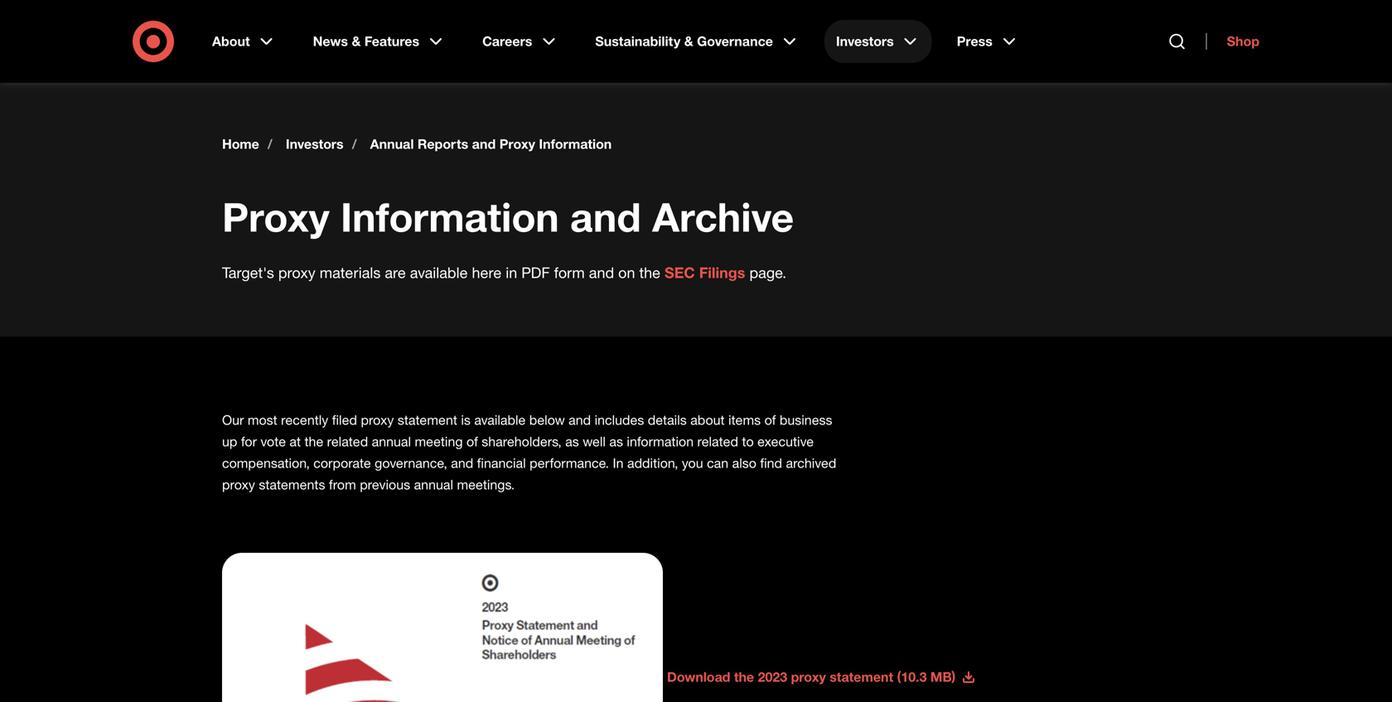 Task type: vqa. For each thing, say whether or not it's contained in the screenshot.
"available" inside the Our most recently filed proxy statement is available below and includes details about items of business up for vote at the related annual meeting of shareholders, as well as information related to executive compensation, corporate governance, and financial performance. In addition, you can also find archived proxy statements from previous annual meetings.
yes



Task type: describe. For each thing, give the bounding box(es) containing it.
1 related from the left
[[327, 434, 368, 450]]

our
[[222, 412, 244, 428]]

1 vertical spatial of
[[467, 434, 478, 450]]

filed
[[332, 412, 357, 428]]

about link
[[201, 20, 288, 63]]

0 vertical spatial of
[[765, 412, 776, 428]]

1 vertical spatial investors
[[286, 136, 344, 152]]

1 horizontal spatial investors link
[[825, 20, 932, 63]]

1 vertical spatial proxy
[[222, 193, 330, 241]]

our most recently filed proxy statement is available below and includes details about items of business up for vote at the related annual meeting of shareholders, as well as information related to executive compensation, corporate governance, and financial performance. in addition, you can also find archived proxy statements from previous annual meetings.
[[222, 412, 837, 493]]

news & features
[[313, 33, 420, 49]]

filings
[[699, 264, 746, 281]]

vote
[[261, 434, 286, 450]]

well
[[583, 434, 606, 450]]

1 horizontal spatial annual
[[414, 477, 453, 493]]

(10.3
[[897, 669, 927, 685]]

at
[[290, 434, 301, 450]]

find
[[761, 455, 783, 471]]

governance,
[[375, 455, 448, 471]]

sec
[[665, 264, 695, 281]]

2 related from the left
[[698, 434, 739, 450]]

page.
[[750, 264, 787, 281]]

corporate
[[314, 455, 371, 471]]

meetings.
[[457, 477, 515, 493]]

for
[[241, 434, 257, 450]]

shop link
[[1207, 33, 1260, 50]]

annual reports and proxy information link
[[370, 136, 612, 153]]

press
[[957, 33, 993, 49]]

0 vertical spatial the
[[640, 264, 661, 281]]

home
[[222, 136, 259, 152]]

can
[[707, 455, 729, 471]]

download
[[667, 669, 731, 685]]

you
[[682, 455, 704, 471]]

information
[[627, 434, 694, 450]]

sustainability
[[596, 33, 681, 49]]

includes
[[595, 412, 644, 428]]

proxy information and archive
[[222, 193, 794, 241]]

download the 2023 proxy statement (10.3 mb) link
[[667, 669, 976, 686]]

sec filings link
[[665, 264, 746, 281]]

target's proxy materials are available here in pdf form and on the sec filings page.
[[222, 264, 787, 281]]

2023
[[758, 669, 788, 685]]

careers link
[[471, 20, 571, 63]]

reports
[[418, 136, 469, 152]]

pdf
[[522, 264, 550, 281]]

proxy right 2023
[[791, 669, 826, 685]]

recently
[[281, 412, 329, 428]]

archive
[[653, 193, 794, 241]]

home link
[[222, 136, 259, 153]]

0 horizontal spatial available
[[410, 264, 468, 281]]

about
[[212, 33, 250, 49]]

also
[[733, 455, 757, 471]]

below
[[530, 412, 565, 428]]

sustainability & governance
[[596, 33, 773, 49]]

& for features
[[352, 33, 361, 49]]

mb)
[[931, 669, 956, 685]]

0 horizontal spatial annual
[[372, 434, 411, 450]]

form
[[554, 264, 585, 281]]



Task type: locate. For each thing, give the bounding box(es) containing it.
1 horizontal spatial statement
[[830, 669, 894, 685]]

1 as from the left
[[566, 434, 579, 450]]

executive
[[758, 434, 814, 450]]

1 horizontal spatial the
[[640, 264, 661, 281]]

as
[[566, 434, 579, 450], [610, 434, 623, 450]]

annual
[[372, 434, 411, 450], [414, 477, 453, 493]]

0 vertical spatial investors link
[[825, 20, 932, 63]]

proxy right the target's
[[278, 264, 316, 281]]

compensation,
[[222, 455, 310, 471]]

1 horizontal spatial available
[[474, 412, 526, 428]]

2022 target corporation annual report image
[[222, 553, 663, 702]]

sustainability & governance link
[[584, 20, 812, 63]]

up
[[222, 434, 237, 450]]

on
[[619, 264, 635, 281]]

shop
[[1227, 33, 1260, 49]]

2 vertical spatial the
[[734, 669, 755, 685]]

and right reports
[[472, 136, 496, 152]]

previous
[[360, 477, 410, 493]]

2 & from the left
[[685, 33, 694, 49]]

materials
[[320, 264, 381, 281]]

features
[[365, 33, 420, 49]]

from
[[329, 477, 356, 493]]

financial
[[477, 455, 526, 471]]

proxy
[[278, 264, 316, 281], [361, 412, 394, 428], [222, 477, 255, 493], [791, 669, 826, 685]]

and up on
[[570, 193, 641, 241]]

available inside 'our most recently filed proxy statement is available below and includes details about items of business up for vote at the related annual meeting of shareholders, as well as information related to executive compensation, corporate governance, and financial performance. in addition, you can also find archived proxy statements from previous annual meetings.'
[[474, 412, 526, 428]]

0 horizontal spatial &
[[352, 33, 361, 49]]

the right on
[[640, 264, 661, 281]]

0 horizontal spatial the
[[305, 434, 324, 450]]

in
[[506, 264, 518, 281]]

statement inside 'our most recently filed proxy statement is available below and includes details about items of business up for vote at the related annual meeting of shareholders, as well as information related to executive compensation, corporate governance, and financial performance. in addition, you can also find archived proxy statements from previous annual meetings.'
[[398, 412, 458, 428]]

1 & from the left
[[352, 33, 361, 49]]

2 horizontal spatial the
[[734, 669, 755, 685]]

1 horizontal spatial proxy
[[500, 136, 535, 152]]

&
[[352, 33, 361, 49], [685, 33, 694, 49]]

proxy right filed
[[361, 412, 394, 428]]

1 horizontal spatial of
[[765, 412, 776, 428]]

1 vertical spatial annual
[[414, 477, 453, 493]]

0 horizontal spatial related
[[327, 434, 368, 450]]

here
[[472, 264, 502, 281]]

1 vertical spatial the
[[305, 434, 324, 450]]

of
[[765, 412, 776, 428], [467, 434, 478, 450]]

related up can
[[698, 434, 739, 450]]

0 horizontal spatial proxy
[[222, 193, 330, 241]]

most
[[248, 412, 277, 428]]

statements
[[259, 477, 325, 493]]

0 horizontal spatial of
[[467, 434, 478, 450]]

1 vertical spatial information
[[341, 193, 559, 241]]

of right items
[[765, 412, 776, 428]]

1 vertical spatial statement
[[830, 669, 894, 685]]

of down is
[[467, 434, 478, 450]]

1 horizontal spatial related
[[698, 434, 739, 450]]

and down meeting on the left
[[451, 455, 474, 471]]

careers
[[483, 33, 533, 49]]

statement up meeting on the left
[[398, 412, 458, 428]]

related down filed
[[327, 434, 368, 450]]

annual down governance,
[[414, 477, 453, 493]]

related
[[327, 434, 368, 450], [698, 434, 739, 450]]

news
[[313, 33, 348, 49]]

0 vertical spatial proxy
[[500, 136, 535, 152]]

investors link
[[825, 20, 932, 63], [286, 136, 344, 153]]

& for governance
[[685, 33, 694, 49]]

meeting
[[415, 434, 463, 450]]

and left on
[[589, 264, 614, 281]]

shareholders,
[[482, 434, 562, 450]]

items
[[729, 412, 761, 428]]

available right are
[[410, 264, 468, 281]]

0 vertical spatial available
[[410, 264, 468, 281]]

0 horizontal spatial statement
[[398, 412, 458, 428]]

the left 2023
[[734, 669, 755, 685]]

is
[[461, 412, 471, 428]]

as up performance.
[[566, 434, 579, 450]]

statement left (10.3
[[830, 669, 894, 685]]

statement
[[398, 412, 458, 428], [830, 669, 894, 685]]

1 horizontal spatial as
[[610, 434, 623, 450]]

business
[[780, 412, 833, 428]]

addition,
[[628, 455, 678, 471]]

press link
[[946, 20, 1031, 63]]

2 as from the left
[[610, 434, 623, 450]]

available
[[410, 264, 468, 281], [474, 412, 526, 428]]

to
[[742, 434, 754, 450]]

0 vertical spatial information
[[539, 136, 612, 152]]

archived
[[786, 455, 837, 471]]

proxy
[[500, 136, 535, 152], [222, 193, 330, 241]]

0 vertical spatial investors
[[836, 33, 894, 49]]

0 horizontal spatial investors
[[286, 136, 344, 152]]

target's
[[222, 264, 274, 281]]

& right news
[[352, 33, 361, 49]]

about
[[691, 412, 725, 428]]

available up shareholders,
[[474, 412, 526, 428]]

1 horizontal spatial investors
[[836, 33, 894, 49]]

0 horizontal spatial as
[[566, 434, 579, 450]]

are
[[385, 264, 406, 281]]

the right at
[[305, 434, 324, 450]]

& left governance
[[685, 33, 694, 49]]

proxy up the target's
[[222, 193, 330, 241]]

download the 2023 proxy statement (10.3 mb)
[[667, 669, 956, 685]]

news & features link
[[301, 20, 458, 63]]

information
[[539, 136, 612, 152], [341, 193, 559, 241]]

investors
[[836, 33, 894, 49], [286, 136, 344, 152]]

performance.
[[530, 455, 609, 471]]

proxy up proxy information and archive
[[500, 136, 535, 152]]

the
[[640, 264, 661, 281], [305, 434, 324, 450], [734, 669, 755, 685]]

annual
[[370, 136, 414, 152]]

details
[[648, 412, 687, 428]]

as up in
[[610, 434, 623, 450]]

and
[[472, 136, 496, 152], [570, 193, 641, 241], [589, 264, 614, 281], [569, 412, 591, 428], [451, 455, 474, 471]]

governance
[[697, 33, 773, 49]]

1 vertical spatial investors link
[[286, 136, 344, 153]]

0 vertical spatial statement
[[398, 412, 458, 428]]

the inside download the 2023 proxy statement (10.3 mb) link
[[734, 669, 755, 685]]

in
[[613, 455, 624, 471]]

0 vertical spatial annual
[[372, 434, 411, 450]]

1 vertical spatial available
[[474, 412, 526, 428]]

0 horizontal spatial investors link
[[286, 136, 344, 153]]

1 horizontal spatial &
[[685, 33, 694, 49]]

annual up governance,
[[372, 434, 411, 450]]

and up "well"
[[569, 412, 591, 428]]

annual reports and proxy information
[[370, 136, 612, 152]]

proxy down compensation,
[[222, 477, 255, 493]]

and inside annual reports and proxy information link
[[472, 136, 496, 152]]

the inside 'our most recently filed proxy statement is available below and includes details about items of business up for vote at the related annual meeting of shareholders, as well as information related to executive compensation, corporate governance, and financial performance. in addition, you can also find archived proxy statements from previous annual meetings.'
[[305, 434, 324, 450]]



